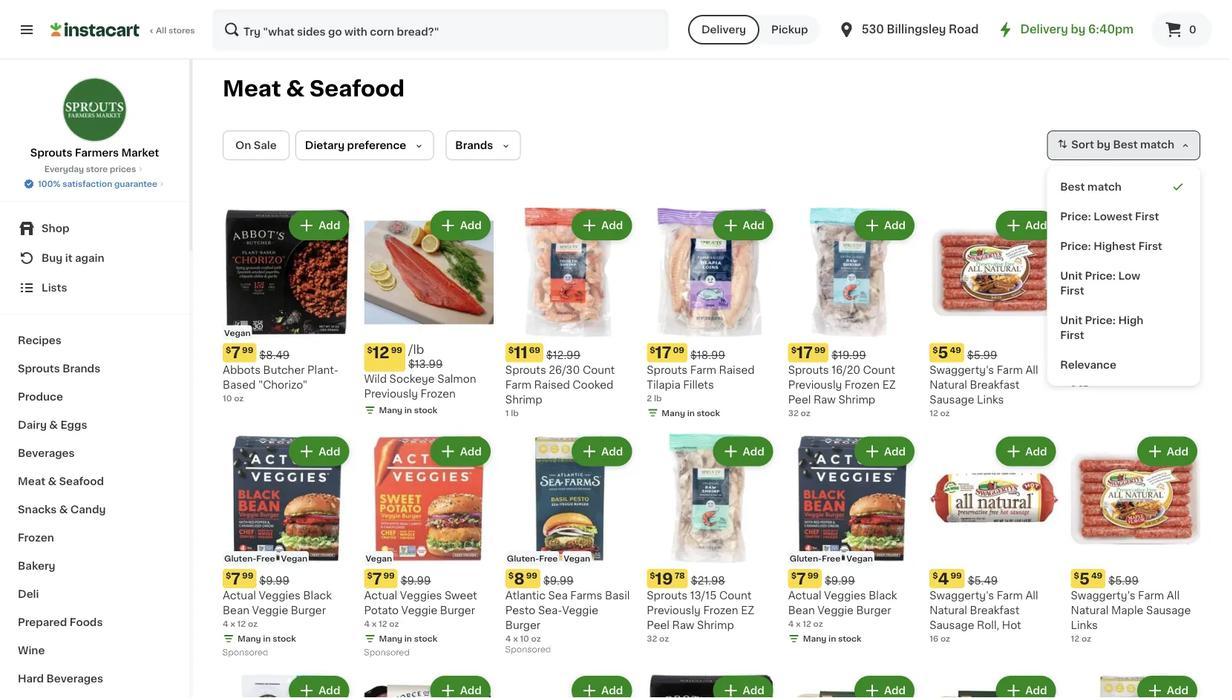 Task type: locate. For each thing, give the bounding box(es) containing it.
natural inside swaggerty's farm all natural maple sausage links 12 oz
[[1071, 606, 1109, 616]]

best match up best match option in the top of the page
[[1113, 140, 1175, 150]]

sprouts down recipes
[[18, 364, 60, 374]]

&
[[286, 78, 305, 100], [49, 420, 58, 431], [48, 477, 57, 487], [59, 505, 68, 515]]

0 horizontal spatial gluten-free vegan
[[224, 555, 308, 563]]

raised inside sprouts 26/30 count farm raised cooked shrimp 1 lb
[[534, 380, 570, 390]]

match up best match option in the top of the page
[[1141, 140, 1175, 150]]

$7.99 original price: $9.99 element
[[223, 569, 352, 589], [364, 569, 494, 589], [788, 569, 918, 589]]

0 horizontal spatial 17
[[655, 345, 672, 361]]

seafood up dietary preference
[[310, 78, 405, 100]]

shrimp down 13/15
[[697, 621, 734, 631]]

0 horizontal spatial meat
[[18, 477, 45, 487]]

sprouts up the everyday
[[30, 148, 72, 158]]

farm for fillets
[[690, 365, 717, 375]]

unit
[[1061, 271, 1083, 281], [1061, 316, 1083, 326]]

$7.99 original price: $8.49 element
[[223, 343, 352, 363]]

1 horizontal spatial actual
[[364, 591, 397, 601]]

unit down the price: highest first
[[1061, 271, 1083, 281]]

0 horizontal spatial by
[[1071, 24, 1086, 35]]

frozen down salmon
[[421, 389, 456, 399]]

1 horizontal spatial ez
[[883, 380, 896, 390]]

salmon
[[437, 374, 476, 385]]

17 left $19.99
[[797, 345, 813, 361]]

1 free from the left
[[256, 555, 275, 563]]

produce
[[18, 392, 63, 402]]

0 horizontal spatial 5
[[938, 345, 949, 361]]

0 vertical spatial by
[[1071, 24, 1086, 35]]

12 inside swaggerty's farm all natural breakfast sausage links 12 oz
[[930, 409, 938, 417]]

peel down '$17.99 original price: $19.99' element
[[788, 395, 811, 405]]

shrimp up '1' at the bottom left of page
[[506, 395, 543, 405]]

12 inside '$ 12 99 /lb $13.99 wild sockeye salmon previously frozen'
[[373, 345, 390, 361]]

in inside the product group
[[405, 406, 412, 415]]

product group containing 8
[[506, 434, 635, 659]]

0 horizontal spatial $5.49 original price: $5.99 element
[[930, 343, 1059, 363]]

match inside option
[[1088, 182, 1122, 192]]

preference
[[347, 140, 406, 151]]

best down sort
[[1061, 182, 1085, 192]]

stock
[[414, 406, 438, 415], [697, 409, 720, 417], [273, 635, 296, 643], [414, 635, 438, 643], [838, 635, 862, 643]]

$9.99 for 1st $7.99 original price: $9.99 element from the right
[[825, 576, 855, 587]]

2 actual from the left
[[364, 591, 397, 601]]

1 horizontal spatial 5
[[1071, 379, 1077, 388]]

gluten-free vegan for the "$8.99 original price: $9.99" element
[[507, 555, 590, 563]]

$ 4 99 $5.49 swaggerty's farm all natural breakfast sausage roll, hot 16 oz
[[930, 571, 1039, 643]]

free for 3rd $7.99 original price: $9.99 element from the right
[[256, 555, 275, 563]]

$17.09 original price: $18.99 element
[[647, 343, 777, 363]]

10 inside abbots butcher plant- based "chorizo" 10 oz
[[223, 394, 232, 402]]

7 for 1st $7.99 original price: $9.99 element from the right
[[797, 571, 806, 587]]

many in stock
[[379, 406, 438, 415], [662, 409, 720, 417], [238, 635, 296, 643], [379, 635, 438, 643], [803, 635, 862, 643]]

1 horizontal spatial best
[[1113, 140, 1138, 150]]

0 horizontal spatial raised
[[534, 380, 570, 390]]

0 vertical spatial 5
[[938, 345, 949, 361]]

sprouts down $ 19 78 on the bottom of the page
[[647, 591, 688, 601]]

0 horizontal spatial count
[[583, 365, 615, 375]]

2 breakfast from the top
[[970, 606, 1020, 616]]

$5.49 original price: $5.99 element up swaggerty's farm all natural breakfast sausage links 12 oz
[[930, 343, 1059, 363]]

frozen down 16/20
[[845, 380, 880, 390]]

1 vertical spatial sausage
[[1146, 606, 1191, 616]]

raised down $17.09 original price: $18.99 element
[[719, 365, 755, 375]]

sprouts for sprouts 13/15 count previously frozen ez peel raw shrimp 32 oz
[[647, 591, 688, 601]]

1 horizontal spatial 49
[[1092, 572, 1103, 580]]

2 17 from the left
[[797, 345, 813, 361]]

1 horizontal spatial peel
[[788, 395, 811, 405]]

0 horizontal spatial previously
[[364, 389, 418, 399]]

gluten- inside the product group
[[507, 555, 539, 563]]

deli down $6.49 original price: $6.99 'element'
[[1107, 365, 1128, 375]]

meat inside meat & seafood link
[[18, 477, 45, 487]]

None search field
[[212, 9, 669, 50]]

in for 1st $7.99 original price: $9.99 element from the right
[[829, 635, 836, 643]]

raised inside sprouts farm raised tilapia fillets 2 lb
[[719, 365, 755, 375]]

sea-
[[538, 606, 562, 616]]

product group
[[223, 208, 352, 404], [364, 208, 494, 419], [506, 208, 635, 419], [647, 208, 777, 422], [788, 208, 918, 419], [930, 208, 1059, 419], [1071, 208, 1201, 389], [223, 434, 352, 662], [364, 434, 494, 662], [506, 434, 635, 659], [647, 434, 777, 645], [788, 434, 918, 648], [930, 434, 1059, 645], [1071, 434, 1201, 645], [223, 673, 352, 699], [364, 673, 494, 699], [506, 673, 635, 699], [647, 673, 777, 699], [788, 673, 918, 699], [930, 673, 1059, 699], [1071, 673, 1201, 699]]

1 horizontal spatial by
[[1097, 140, 1111, 150]]

$12.99 per pound original price: $13.99 element
[[364, 343, 494, 372]]

10 down pesto
[[520, 635, 529, 643]]

swaggerty's inside swaggerty's farm all natural breakfast sausage links 12 oz
[[930, 365, 994, 375]]

lb right the 2
[[654, 394, 662, 402]]

all inside swaggerty's farm all natural breakfast sausage links 12 oz
[[1026, 365, 1039, 375]]

beverages link
[[9, 440, 180, 468]]

$13.99
[[408, 359, 443, 370]]

bean for 1st $7.99 original price: $9.99 element from the right
[[788, 606, 815, 616]]

1 vertical spatial 32
[[647, 635, 657, 643]]

1 vertical spatial meat & seafood
[[18, 477, 104, 487]]

previously down 16/20
[[788, 380, 842, 390]]

4 inside $ 7 99 $9.99 actual veggies sweet potato veggie burger 4 x 12 oz
[[364, 620, 370, 628]]

dairy & eggs link
[[9, 411, 180, 440]]

ez inside sprouts 13/15 count previously frozen ez peel raw shrimp 32 oz
[[741, 606, 755, 616]]

delivery for delivery
[[702, 25, 746, 35]]

$5.99
[[967, 350, 998, 360], [1109, 576, 1139, 587]]

69
[[529, 346, 540, 354]]

0 vertical spatial brands
[[455, 140, 493, 151]]

$ 5 49 up swaggerty's farm all natural breakfast sausage links 12 oz
[[933, 345, 962, 361]]

2 horizontal spatial sponsored badge image
[[506, 646, 550, 655]]

shop
[[42, 224, 69, 234]]

by inside field
[[1097, 140, 1111, 150]]

0 horizontal spatial veggies
[[259, 591, 301, 601]]

0 vertical spatial lb
[[654, 394, 662, 402]]

3 actual from the left
[[788, 591, 822, 601]]

unreal
[[1071, 365, 1105, 375]]

raw down 16/20
[[814, 395, 836, 405]]

count for 11
[[583, 365, 615, 375]]

0 vertical spatial $5.49 original price: $5.99 element
[[930, 343, 1059, 363]]

best right sort by
[[1113, 140, 1138, 150]]

$17.99 original price: $19.99 element
[[788, 343, 918, 363]]

1 vertical spatial 5
[[1071, 379, 1077, 388]]

delivery inside button
[[702, 25, 746, 35]]

$9.99 inside $ 7 99 $9.99 actual veggies sweet potato veggie burger 4 x 12 oz
[[401, 576, 431, 587]]

black for 3rd $7.99 original price: $9.99 element from the right
[[303, 591, 332, 601]]

breakfast inside $ 4 99 $5.49 swaggerty's farm all natural breakfast sausage roll, hot 16 oz
[[970, 606, 1020, 616]]

99
[[242, 346, 253, 354], [391, 346, 402, 354], [815, 346, 826, 354], [242, 572, 253, 580], [383, 572, 395, 580], [526, 572, 538, 580], [808, 572, 819, 580], [951, 572, 962, 580]]

unit down unit price: low first
[[1061, 316, 1083, 326]]

unit for unit price: high first
[[1061, 316, 1083, 326]]

$ 5 49
[[933, 345, 962, 361], [1074, 571, 1103, 587]]

2 veggies from the left
[[400, 591, 442, 601]]

1 horizontal spatial actual veggies black bean veggie burger 4 x 12 oz
[[788, 591, 897, 628]]

frozen inside sprouts 13/15 count previously frozen ez peel raw shrimp 32 oz
[[704, 606, 739, 616]]

links for maple
[[1071, 621, 1098, 631]]

price: left lowest
[[1061, 212, 1091, 222]]

oz inside $ 7 99 $9.99 actual veggies sweet potato veggie burger 4 x 12 oz
[[389, 620, 399, 628]]

0 horizontal spatial match
[[1088, 182, 1122, 192]]

0 vertical spatial meat
[[223, 78, 281, 100]]

$19.78 original price: $21.98 element
[[647, 569, 777, 589]]

shrimp down 16/20
[[839, 395, 876, 405]]

x inside atlantic sea farms basil pesto sea-veggie burger 4 x 10 oz
[[513, 635, 518, 643]]

meat & seafood
[[223, 78, 405, 100], [18, 477, 104, 487]]

farm inside swaggerty's farm all natural breakfast sausage links 12 oz
[[997, 365, 1023, 375]]

1 vertical spatial match
[[1088, 182, 1122, 192]]

1 vertical spatial meat
[[18, 477, 45, 487]]

peel
[[788, 395, 811, 405], [647, 621, 670, 631]]

$
[[226, 346, 231, 354], [367, 346, 373, 354], [509, 346, 514, 354], [650, 346, 655, 354], [791, 346, 797, 354], [933, 346, 938, 354], [226, 572, 231, 580], [367, 572, 373, 580], [509, 572, 514, 580], [650, 572, 655, 580], [791, 572, 797, 580], [933, 572, 938, 580], [1074, 572, 1080, 580]]

17 left 09
[[655, 345, 672, 361]]

sausage inside swaggerty's farm all natural breakfast sausage links 12 oz
[[930, 395, 975, 405]]

0 vertical spatial peel
[[788, 395, 811, 405]]

sprouts down the $ 11 69
[[506, 365, 546, 375]]

1 horizontal spatial deli
[[1107, 365, 1128, 375]]

0 horizontal spatial actual veggies black bean veggie burger 4 x 12 oz
[[223, 591, 332, 628]]

1 vertical spatial unit
[[1061, 316, 1083, 326]]

sponsored badge image inside the product group
[[506, 646, 550, 655]]

lb right '1' at the bottom left of page
[[511, 409, 519, 417]]

ez down $19.78 original price: $21.98 element
[[741, 606, 755, 616]]

ez down '$17.99 original price: $19.99' element
[[883, 380, 896, 390]]

many in stock for $17.09 original price: $18.99 element
[[662, 409, 720, 417]]

1 horizontal spatial 17
[[797, 345, 813, 361]]

2 unit from the top
[[1061, 316, 1083, 326]]

1 horizontal spatial raw
[[814, 395, 836, 405]]

by right sort
[[1097, 140, 1111, 150]]

99 inside $ 7 99 $9.99 actual veggies sweet potato veggie burger 4 x 12 oz
[[383, 572, 395, 580]]

2 horizontal spatial free
[[822, 555, 841, 563]]

0 horizontal spatial ez
[[741, 606, 755, 616]]

frozen down 13/15
[[704, 606, 739, 616]]

0 vertical spatial raw
[[814, 395, 836, 405]]

0 horizontal spatial sponsored badge image
[[223, 649, 268, 658]]

2 veggie from the left
[[401, 606, 438, 616]]

in
[[405, 406, 412, 415], [687, 409, 695, 417], [263, 635, 271, 643], [405, 635, 412, 643], [829, 635, 836, 643]]

3 gluten- from the left
[[790, 555, 822, 563]]

1 horizontal spatial match
[[1141, 140, 1175, 150]]

seafood
[[310, 78, 405, 100], [59, 477, 104, 487]]

2 gluten-free vegan from the left
[[507, 555, 590, 563]]

raw
[[814, 395, 836, 405], [672, 621, 695, 631]]

1 vertical spatial lb
[[511, 409, 519, 417]]

0 horizontal spatial lb
[[511, 409, 519, 417]]

7 inside $ 7 99 $9.99 actual veggies sweet potato veggie burger 4 x 12 oz
[[373, 571, 382, 587]]

farmers
[[75, 148, 119, 158]]

2 vertical spatial sausage
[[930, 621, 975, 631]]

count down '$17.99 original price: $19.99' element
[[863, 365, 896, 375]]

1 horizontal spatial brands
[[455, 140, 493, 151]]

sprouts farmers market logo image
[[62, 77, 127, 143]]

natural for swaggerty's farm all natural breakfast sausage links
[[930, 380, 968, 390]]

high
[[1119, 316, 1144, 326]]

10 down based
[[223, 394, 232, 402]]

first up relevance
[[1061, 330, 1085, 341]]

sprouts brands link
[[9, 355, 180, 383]]

0 vertical spatial $5.99
[[967, 350, 998, 360]]

1 vertical spatial deli
[[18, 590, 39, 600]]

previously down wild
[[364, 389, 418, 399]]

0 horizontal spatial meat & seafood
[[18, 477, 104, 487]]

6:40pm
[[1089, 24, 1134, 35]]

frozen inside frozen link
[[18, 533, 54, 544]]

gluten- for 1st $7.99 original price: $9.99 element from the right
[[790, 555, 822, 563]]

actual veggies black bean veggie burger 4 x 12 oz for 1st $7.99 original price: $9.99 element from the right
[[788, 591, 897, 628]]

sponsored badge image for 7
[[223, 649, 268, 658]]

black for 1st $7.99 original price: $9.99 element from the right
[[869, 591, 897, 601]]

0 horizontal spatial 10
[[223, 394, 232, 402]]

1 horizontal spatial shrimp
[[697, 621, 734, 631]]

1 horizontal spatial delivery
[[1021, 24, 1068, 35]]

1 17 from the left
[[655, 345, 672, 361]]

1 vertical spatial raw
[[672, 621, 695, 631]]

first up unit price: high first at the right top
[[1061, 286, 1085, 296]]

relevance option
[[1053, 350, 1195, 380]]

0 horizontal spatial $5.99
[[967, 350, 998, 360]]

32 inside sprouts 13/15 count previously frozen ez peel raw shrimp 32 oz
[[647, 635, 657, 643]]

0 horizontal spatial $ 5 49
[[933, 345, 962, 361]]

$12.99
[[546, 350, 581, 360]]

1 horizontal spatial gluten-
[[507, 555, 539, 563]]

again
[[75, 253, 104, 264]]

price: left high
[[1085, 316, 1116, 326]]

farm inside swaggerty's farm all natural maple sausage links 12 oz
[[1138, 591, 1165, 601]]

0 horizontal spatial links
[[977, 395, 1004, 405]]

sprouts inside sprouts farmers market link
[[30, 148, 72, 158]]

5 down the unreal
[[1071, 379, 1077, 388]]

$5.49 original price: $5.99 element up maple
[[1071, 569, 1201, 589]]

& left eggs
[[49, 420, 58, 431]]

2 horizontal spatial shrimp
[[839, 395, 876, 405]]

raw down 13/15
[[672, 621, 695, 631]]

$5.99 up swaggerty's farm all natural breakfast sausage links 12 oz
[[967, 350, 998, 360]]

delivery left 6:40pm
[[1021, 24, 1068, 35]]

black
[[303, 591, 332, 601], [869, 591, 897, 601]]

best match up price: lowest first in the top right of the page
[[1061, 182, 1122, 192]]

78
[[675, 572, 685, 580]]

low
[[1119, 271, 1141, 281]]

farm for maple
[[1138, 591, 1165, 601]]

530 billingsley road
[[862, 24, 979, 35]]

count
[[583, 365, 615, 375], [863, 365, 896, 375], [720, 591, 752, 601]]

0 vertical spatial unit
[[1061, 271, 1083, 281]]

prepared
[[18, 618, 67, 628]]

instacart logo image
[[50, 21, 140, 39]]

$ 11 69
[[509, 345, 540, 361]]

0 horizontal spatial peel
[[647, 621, 670, 631]]

0 button
[[1152, 12, 1213, 48]]

2 horizontal spatial gluten-free vegan
[[790, 555, 873, 563]]

product group containing 19
[[647, 434, 777, 645]]

1 vertical spatial $5.49 original price: $5.99 element
[[1071, 569, 1201, 589]]

1 gluten- from the left
[[224, 555, 256, 563]]

2 actual veggies black bean veggie burger 4 x 12 oz from the left
[[788, 591, 897, 628]]

beverages down dairy & eggs
[[18, 449, 75, 459]]

2 $9.99 from the left
[[401, 576, 431, 587]]

count up cooked
[[583, 365, 615, 375]]

$5.49 original price: $5.99 element for breakfast
[[930, 343, 1059, 363]]

based
[[223, 380, 256, 390]]

1 vertical spatial brands
[[62, 364, 100, 374]]

49 up swaggerty's farm all natural maple sausage links 12 oz
[[1092, 572, 1103, 580]]

5 for swaggerty's farm all natural maple sausage links
[[1080, 571, 1090, 587]]

sprouts inside 'sprouts brands' link
[[18, 364, 60, 374]]

ez inside $ 17 99 $19.99 sprouts 16/20 count previously frozen ez peel raw shrimp 32 oz
[[883, 380, 896, 390]]

stores
[[169, 26, 195, 35]]

$ 7 99 for 3rd $7.99 original price: $9.99 element from the right
[[226, 571, 253, 587]]

1 horizontal spatial 10
[[520, 635, 529, 643]]

by
[[1071, 24, 1086, 35], [1097, 140, 1111, 150]]

count inside sprouts 26/30 count farm raised cooked shrimp 1 lb
[[583, 365, 615, 375]]

$9.99 inside the product group
[[544, 576, 574, 587]]

1 horizontal spatial $5.49 original price: $5.99 element
[[1071, 569, 1201, 589]]

2 horizontal spatial previously
[[788, 380, 842, 390]]

first right lowest
[[1135, 212, 1159, 222]]

$ 5 49 up swaggerty's farm all natural maple sausage links 12 oz
[[1074, 571, 1103, 587]]

natural
[[930, 380, 968, 390], [930, 606, 968, 616], [1071, 606, 1109, 616]]

shrimp inside sprouts 13/15 count previously frozen ez peel raw shrimp 32 oz
[[697, 621, 734, 631]]

1 vertical spatial raised
[[534, 380, 570, 390]]

product group containing 12
[[364, 208, 494, 419]]

2 free from the left
[[539, 555, 558, 563]]

raised down 26/30
[[534, 380, 570, 390]]

oz inside swaggerty's farm all natural maple sausage links 12 oz
[[1082, 635, 1092, 643]]

0 horizontal spatial gluten-
[[224, 555, 256, 563]]

2 black from the left
[[869, 591, 897, 601]]

& left 'candy'
[[59, 505, 68, 515]]

all inside swaggerty's farm all natural maple sausage links 12 oz
[[1167, 591, 1180, 601]]

dietary
[[305, 140, 345, 151]]

1 vertical spatial ez
[[741, 606, 755, 616]]

0 vertical spatial deli
[[1107, 365, 1128, 375]]

sausage inside swaggerty's farm all natural maple sausage links 12 oz
[[1146, 606, 1191, 616]]

12
[[373, 345, 390, 361], [930, 409, 938, 417], [237, 620, 246, 628], [379, 620, 387, 628], [803, 620, 812, 628], [1071, 635, 1080, 643]]

1 vertical spatial 10
[[520, 635, 529, 643]]

links inside swaggerty's farm all natural maple sausage links 12 oz
[[1071, 621, 1098, 631]]

$ inside '$ 12 99 /lb $13.99 wild sockeye salmon previously frozen'
[[367, 346, 373, 354]]

sprouts inside $ 17 99 $19.99 sprouts 16/20 count previously frozen ez peel raw shrimp 32 oz
[[788, 365, 829, 375]]

meat up on sale
[[223, 78, 281, 100]]

bakery
[[18, 561, 55, 572]]

stock for 1st $7.99 original price: $9.99 element from the right
[[838, 635, 862, 643]]

0 vertical spatial 10
[[223, 394, 232, 402]]

5 up swaggerty's farm all natural maple sausage links 12 oz
[[1080, 571, 1090, 587]]

3 veggie from the left
[[562, 606, 598, 616]]

1 vertical spatial seafood
[[59, 477, 104, 487]]

farm
[[690, 365, 717, 375], [997, 365, 1023, 375], [506, 380, 532, 390], [997, 591, 1023, 601], [1138, 591, 1165, 601]]

frozen up "bakery" on the bottom left of the page
[[18, 533, 54, 544]]

sprouts for sprouts farm raised tilapia fillets 2 lb
[[647, 365, 688, 375]]

count inside sprouts 13/15 count previously frozen ez peel raw shrimp 32 oz
[[720, 591, 752, 601]]

count down $19.78 original price: $21.98 element
[[720, 591, 752, 601]]

1 horizontal spatial bean
[[788, 606, 815, 616]]

delivery by 6:40pm link
[[997, 21, 1134, 39]]

0 horizontal spatial free
[[256, 555, 275, 563]]

sponsored badge image for 8
[[506, 646, 550, 655]]

1 $9.99 from the left
[[259, 576, 290, 587]]

steak
[[1130, 365, 1160, 375]]

links inside swaggerty's farm all natural breakfast sausage links 12 oz
[[977, 395, 1004, 405]]

10
[[223, 394, 232, 402], [520, 635, 529, 643]]

lb inside sprouts 26/30 count farm raised cooked shrimp 1 lb
[[511, 409, 519, 417]]

sprouts up tilapia
[[647, 365, 688, 375]]

swaggerty's inside swaggerty's farm all natural maple sausage links 12 oz
[[1071, 591, 1136, 601]]

veggie inside $ 7 99 $9.99 actual veggies sweet potato veggie burger 4 x 12 oz
[[401, 606, 438, 616]]

1 horizontal spatial 32
[[788, 409, 799, 417]]

0 horizontal spatial seafood
[[59, 477, 104, 487]]

by left 6:40pm
[[1071, 24, 1086, 35]]

0 vertical spatial seafood
[[310, 78, 405, 100]]

17 inside $ 17 99 $19.99 sprouts 16/20 count previously frozen ez peel raw shrimp 32 oz
[[797, 345, 813, 361]]

1 breakfast from the top
[[970, 380, 1020, 390]]

99 inside $ 4 99 $5.49 swaggerty's farm all natural breakfast sausage roll, hot 16 oz
[[951, 572, 962, 580]]

2 bean from the left
[[788, 606, 815, 616]]

farms
[[571, 591, 603, 601]]

16
[[930, 635, 939, 643]]

seafood up 'candy'
[[59, 477, 104, 487]]

oz inside "unreal deli steak slices 5 oz"
[[1079, 379, 1088, 388]]

1 actual veggies black bean veggie burger 4 x 12 oz from the left
[[223, 591, 332, 628]]

price: highest first option
[[1053, 232, 1195, 261]]

market
[[121, 148, 159, 158]]

49
[[950, 346, 962, 354], [1092, 572, 1103, 580]]

1 horizontal spatial veggies
[[400, 591, 442, 601]]

& up snacks & candy
[[48, 477, 57, 487]]

530
[[862, 24, 884, 35]]

0 vertical spatial match
[[1141, 140, 1175, 150]]

1 black from the left
[[303, 591, 332, 601]]

oz inside sprouts 13/15 count previously frozen ez peel raw shrimp 32 oz
[[659, 635, 669, 643]]

count inside $ 17 99 $19.99 sprouts 16/20 count previously frozen ez peel raw shrimp 32 oz
[[863, 365, 896, 375]]

add button
[[290, 212, 348, 239], [432, 212, 489, 239], [573, 212, 631, 239], [715, 212, 772, 239], [856, 212, 913, 239], [998, 212, 1055, 239], [290, 438, 348, 465], [432, 438, 489, 465], [573, 438, 631, 465], [715, 438, 772, 465], [856, 438, 913, 465], [998, 438, 1055, 465], [1139, 438, 1196, 465], [290, 678, 348, 699], [432, 678, 489, 699], [573, 678, 631, 699], [715, 678, 772, 699], [856, 678, 913, 699], [998, 678, 1055, 699], [1139, 678, 1196, 699]]

3 free from the left
[[822, 555, 841, 563]]

sponsored badge image
[[506, 646, 550, 655], [223, 649, 268, 658], [364, 649, 409, 658]]

best match option
[[1053, 172, 1195, 202]]

0 horizontal spatial raw
[[672, 621, 695, 631]]

0 vertical spatial 49
[[950, 346, 962, 354]]

49 for swaggerty's farm all natural breakfast sausage links
[[950, 346, 962, 354]]

oz inside atlantic sea farms basil pesto sea-veggie burger 4 x 10 oz
[[531, 635, 541, 643]]

$ 7 99 $9.99 actual veggies sweet potato veggie burger 4 x 12 oz
[[364, 571, 477, 628]]

0 horizontal spatial actual
[[223, 591, 256, 601]]

& for dairy & eggs link in the bottom of the page
[[49, 420, 58, 431]]

farm inside sprouts farm raised tilapia fillets 2 lb
[[690, 365, 717, 375]]

sprouts inside sprouts 26/30 count farm raised cooked shrimp 1 lb
[[506, 365, 546, 375]]

slices
[[1163, 365, 1194, 375]]

lowest
[[1094, 212, 1133, 222]]

delivery for delivery by 6:40pm
[[1021, 24, 1068, 35]]

unit inside unit price: low first
[[1061, 271, 1083, 281]]

2 gluten- from the left
[[507, 555, 539, 563]]

0 vertical spatial raised
[[719, 365, 755, 375]]

beverages down wine link
[[46, 674, 103, 685]]

free inside the product group
[[539, 555, 558, 563]]

2 $7.99 original price: $9.99 element from the left
[[364, 569, 494, 589]]

breakfast
[[970, 380, 1020, 390], [970, 606, 1020, 616]]

1 gluten-free vegan from the left
[[224, 555, 308, 563]]

sprouts inside sprouts farm raised tilapia fillets 2 lb
[[647, 365, 688, 375]]

plant-
[[307, 365, 339, 375]]

gluten-free vegan for 3rd $7.99 original price: $9.99 element from the right
[[224, 555, 308, 563]]

natural inside swaggerty's farm all natural breakfast sausage links 12 oz
[[930, 380, 968, 390]]

0 vertical spatial sausage
[[930, 395, 975, 405]]

all
[[156, 26, 167, 35], [1026, 365, 1039, 375], [1026, 591, 1039, 601], [1167, 591, 1180, 601]]

sort by list box
[[1047, 166, 1201, 386]]

49 up swaggerty's farm all natural breakfast sausage links 12 oz
[[950, 346, 962, 354]]

$5.99 up maple
[[1109, 576, 1139, 587]]

1 horizontal spatial lb
[[654, 394, 662, 402]]

many in stock for 2nd $7.99 original price: $9.99 element from the left
[[379, 635, 438, 643]]

$5.99 for maple
[[1109, 576, 1139, 587]]

lists
[[42, 283, 67, 293]]

delivery left "pickup" at the right of the page
[[702, 25, 746, 35]]

0 horizontal spatial 49
[[950, 346, 962, 354]]

deli down "bakery" on the bottom left of the page
[[18, 590, 39, 600]]

1 horizontal spatial free
[[539, 555, 558, 563]]

price: lowest first option
[[1053, 202, 1195, 232]]

0 horizontal spatial $7.99 original price: $9.99 element
[[223, 569, 352, 589]]

1 vertical spatial links
[[1071, 621, 1098, 631]]

1 vertical spatial breakfast
[[970, 606, 1020, 616]]

$9.99
[[259, 576, 290, 587], [401, 576, 431, 587], [544, 576, 574, 587], [825, 576, 855, 587]]

2 horizontal spatial 5
[[1080, 571, 1090, 587]]

0 vertical spatial meat & seafood
[[223, 78, 405, 100]]

12 inside $ 7 99 $9.99 actual veggies sweet potato veggie burger 4 x 12 oz
[[379, 620, 387, 628]]

price: left low
[[1085, 271, 1116, 281]]

peel down 19
[[647, 621, 670, 631]]

4 veggie from the left
[[818, 606, 854, 616]]

stock for 3rd $7.99 original price: $9.99 element from the right
[[273, 635, 296, 643]]

1 bean from the left
[[223, 606, 249, 616]]

unit price: low first option
[[1053, 261, 1195, 306]]

$ 7 99 inside $7.99 original price: $8.49 element
[[226, 345, 253, 361]]

10 inside atlantic sea farms basil pesto sea-veggie burger 4 x 10 oz
[[520, 635, 529, 643]]

$4.99 original price: $5.49 element
[[930, 569, 1059, 589]]

$11.69 original price: $12.99 element
[[506, 343, 635, 363]]

lb
[[654, 394, 662, 402], [511, 409, 519, 417]]

dietary preference
[[305, 140, 406, 151]]

previously down $ 19 78 on the bottom of the page
[[647, 606, 701, 616]]

snacks
[[18, 505, 57, 515]]

1 unit from the top
[[1061, 271, 1083, 281]]

"chorizo"
[[258, 380, 308, 390]]

free for 1st $7.99 original price: $9.99 element from the right
[[822, 555, 841, 563]]

delivery by 6:40pm
[[1021, 24, 1134, 35]]

5 up swaggerty's farm all natural breakfast sausage links 12 oz
[[938, 345, 949, 361]]

0 horizontal spatial shrimp
[[506, 395, 543, 405]]

meat & seafood up dietary
[[223, 78, 405, 100]]

meat & seafood up snacks & candy
[[18, 477, 104, 487]]

1 actual from the left
[[223, 591, 256, 601]]

match up price: lowest first in the top right of the page
[[1088, 182, 1122, 192]]

gluten-
[[224, 555, 256, 563], [507, 555, 539, 563], [790, 555, 822, 563]]

meat up snacks
[[18, 477, 45, 487]]

0 vertical spatial beverages
[[18, 449, 75, 459]]

3 $9.99 from the left
[[544, 576, 574, 587]]

1 horizontal spatial links
[[1071, 621, 1098, 631]]

gluten-free vegan
[[224, 555, 308, 563], [507, 555, 590, 563], [790, 555, 873, 563]]

3 gluten-free vegan from the left
[[790, 555, 873, 563]]

$5.49 original price: $5.99 element
[[930, 343, 1059, 363], [1071, 569, 1201, 589]]

swaggerty's inside $ 4 99 $5.49 swaggerty's farm all natural breakfast sausage roll, hot 16 oz
[[930, 591, 994, 601]]

sprouts left 16/20
[[788, 365, 829, 375]]

gluten- for 3rd $7.99 original price: $9.99 element from the right
[[224, 555, 256, 563]]

49 for swaggerty's farm all natural maple sausage links
[[1092, 572, 1103, 580]]

product group containing 4
[[930, 434, 1059, 645]]

$ inside $ 19 78
[[650, 572, 655, 580]]

8
[[514, 571, 525, 587]]

0 horizontal spatial brands
[[62, 364, 100, 374]]

abbots
[[223, 365, 261, 375]]

100%
[[38, 180, 61, 188]]

4 $9.99 from the left
[[825, 576, 855, 587]]



Task type: vqa. For each thing, say whether or not it's contained in the screenshot.


Task type: describe. For each thing, give the bounding box(es) containing it.
farm inside sprouts 26/30 count farm raised cooked shrimp 1 lb
[[506, 380, 532, 390]]

/lb
[[408, 344, 424, 356]]

$5.99 for breakfast
[[967, 350, 998, 360]]

5 inside "unreal deli steak slices 5 oz"
[[1071, 379, 1077, 388]]

sprouts for sprouts 26/30 count farm raised cooked shrimp 1 lb
[[506, 365, 546, 375]]

$5.49 original price: $5.99 element for maple
[[1071, 569, 1201, 589]]

deli inside "unreal deli steak slices 5 oz"
[[1107, 365, 1128, 375]]

4 inside $ 4 99 $5.49 swaggerty's farm all natural breakfast sausage roll, hot 16 oz
[[938, 571, 949, 587]]

prepared foods link
[[9, 609, 180, 637]]

1 veggie from the left
[[252, 606, 288, 616]]

09
[[673, 346, 685, 354]]

by for delivery
[[1071, 24, 1086, 35]]

many in stock for 3rd $7.99 original price: $9.99 element from the right
[[238, 635, 296, 643]]

1 horizontal spatial meat
[[223, 78, 281, 100]]

swaggerty's farm all natural breakfast sausage links 12 oz
[[930, 365, 1039, 417]]

actual inside $ 7 99 $9.99 actual veggies sweet potato veggie burger 4 x 12 oz
[[364, 591, 397, 601]]

sprouts farm raised tilapia fillets 2 lb
[[647, 365, 755, 402]]

dairy & eggs
[[18, 420, 87, 431]]

lists link
[[9, 273, 180, 303]]

gluten- for the "$8.99 original price: $9.99" element
[[507, 555, 539, 563]]

bakery link
[[9, 552, 180, 581]]

count for 19
[[720, 591, 752, 601]]

swaggerty's farm all natural maple sausage links 12 oz
[[1071, 591, 1191, 643]]

$ inside $ 4 99 $5.49 swaggerty's farm all natural breakfast sausage roll, hot 16 oz
[[933, 572, 938, 580]]

$9.99 for the "$8.99 original price: $9.99" element
[[544, 576, 574, 587]]

price: inside unit price: low first
[[1085, 271, 1116, 281]]

$ inside $ 8 99
[[509, 572, 514, 580]]

shrimp inside sprouts 26/30 count farm raised cooked shrimp 1 lb
[[506, 395, 543, 405]]

atlantic sea farms basil pesto sea-veggie burger 4 x 10 oz
[[506, 591, 630, 643]]

price: left highest
[[1061, 241, 1091, 252]]

sausage for breakfast
[[930, 395, 975, 405]]

natural inside $ 4 99 $5.49 swaggerty's farm all natural breakfast sausage roll, hot 16 oz
[[930, 606, 968, 616]]

all inside $ 4 99 $5.49 swaggerty's farm all natural breakfast sausage roll, hot 16 oz
[[1026, 591, 1039, 601]]

everyday store prices link
[[44, 163, 145, 175]]

unit price: low first
[[1061, 271, 1141, 296]]

swaggerty's for swaggerty's farm all natural breakfast sausage links
[[930, 365, 994, 375]]

price: highest first
[[1061, 241, 1163, 252]]

gluten-free vegan for 1st $7.99 original price: $9.99 element from the right
[[790, 555, 873, 563]]

brands inside 'dropdown button'
[[455, 140, 493, 151]]

burger inside atlantic sea farms basil pesto sea-veggie burger 4 x 10 oz
[[506, 621, 541, 631]]

frozen inside $ 17 99 $19.99 sprouts 16/20 count previously frozen ez peel raw shrimp 32 oz
[[845, 380, 880, 390]]

Search field
[[214, 10, 668, 49]]

farm for breakfast
[[997, 365, 1023, 375]]

dietary preference button
[[295, 131, 434, 160]]

$ inside the $ 11 69
[[509, 346, 514, 354]]

hot
[[1002, 621, 1022, 631]]

previously inside $ 17 99 $19.99 sprouts 16/20 count previously frozen ez peel raw shrimp 32 oz
[[788, 380, 842, 390]]

hard beverages
[[18, 674, 103, 685]]

buy it again link
[[9, 244, 180, 273]]

satisfaction
[[62, 180, 112, 188]]

eggs
[[60, 420, 87, 431]]

natural for swaggerty's farm all natural maple sausage links
[[1071, 606, 1109, 616]]

0
[[1189, 25, 1197, 35]]

1 $7.99 original price: $9.99 element from the left
[[223, 569, 352, 589]]

$ 5 49 for swaggerty's farm all natural maple sausage links
[[1074, 571, 1103, 587]]

sale
[[254, 140, 277, 151]]

tilapia
[[647, 380, 681, 390]]

many in stock inside the product group
[[379, 406, 438, 415]]

99 inside $ 17 99 $19.99 sprouts 16/20 count previously frozen ez peel raw shrimp 32 oz
[[815, 346, 826, 354]]

$21.98
[[691, 576, 725, 587]]

26/30
[[549, 365, 580, 375]]

match inside field
[[1141, 140, 1175, 150]]

hard beverages link
[[9, 665, 180, 694]]

in for $17.09 original price: $18.99 element
[[687, 409, 695, 417]]

shrimp inside $ 17 99 $19.99 sprouts 16/20 count previously frozen ez peel raw shrimp 32 oz
[[839, 395, 876, 405]]

guarantee
[[114, 180, 157, 188]]

shop link
[[9, 214, 180, 244]]

swaggerty's for swaggerty's farm all natural maple sausage links
[[1071, 591, 1136, 601]]

sort
[[1072, 140, 1095, 150]]

x inside $ 7 99 $9.99 actual veggies sweet potato veggie burger 4 x 12 oz
[[372, 620, 377, 628]]

actual for 1st $7.99 original price: $9.99 element from the right
[[788, 591, 822, 601]]

17 for 17
[[655, 345, 672, 361]]

stock inside the product group
[[414, 406, 438, 415]]

bean for 3rd $7.99 original price: $9.99 element from the right
[[223, 606, 249, 616]]

raw inside sprouts 13/15 count previously frozen ez peel raw shrimp 32 oz
[[672, 621, 695, 631]]

in for 3rd $7.99 original price: $9.99 element from the right
[[263, 635, 271, 643]]

hard
[[18, 674, 44, 685]]

$ 12 99 /lb $13.99 wild sockeye salmon previously frozen
[[364, 344, 476, 399]]

recipes link
[[9, 327, 180, 355]]

3 $7.99 original price: $9.99 element from the left
[[788, 569, 918, 589]]

sockeye
[[390, 374, 435, 385]]

Best match Sort by field
[[1047, 131, 1201, 160]]

13/15
[[690, 591, 717, 601]]

unit for unit price: low first
[[1061, 271, 1083, 281]]

links for breakfast
[[977, 395, 1004, 405]]

$ inside $ 7 99 $9.99 actual veggies sweet potato veggie burger 4 x 12 oz
[[367, 572, 373, 580]]

pickup button
[[760, 15, 820, 45]]

farm inside $ 4 99 $5.49 swaggerty's farm all natural breakfast sausage roll, hot 16 oz
[[997, 591, 1023, 601]]

$ 17 09
[[650, 345, 685, 361]]

maple
[[1112, 606, 1144, 616]]

stock for $17.09 original price: $18.99 element
[[697, 409, 720, 417]]

sausage for maple
[[1146, 606, 1191, 616]]

previously inside '$ 12 99 /lb $13.99 wild sockeye salmon previously frozen'
[[364, 389, 418, 399]]

by for sort
[[1097, 140, 1111, 150]]

& up the on sale button
[[286, 78, 305, 100]]

wild
[[364, 374, 387, 385]]

lb inside sprouts farm raised tilapia fillets 2 lb
[[654, 394, 662, 402]]

100% satisfaction guarantee button
[[23, 175, 166, 190]]

fillets
[[683, 380, 714, 390]]

veggies inside $ 7 99 $9.99 actual veggies sweet potato veggie burger 4 x 12 oz
[[400, 591, 442, 601]]

product group containing unreal deli steak slices
[[1071, 208, 1201, 389]]

pesto
[[506, 606, 536, 616]]

relevance
[[1061, 360, 1117, 371]]

7 for 3rd $7.99 original price: $9.99 element from the right
[[231, 571, 241, 587]]

$ 5 49 for swaggerty's farm all natural breakfast sausage links
[[933, 345, 962, 361]]

32 inside $ 17 99 $19.99 sprouts 16/20 count previously frozen ez peel raw shrimp 32 oz
[[788, 409, 799, 417]]

11
[[514, 345, 528, 361]]

sprouts farmers market link
[[30, 77, 159, 160]]

sprouts for sprouts brands
[[18, 364, 60, 374]]

foods
[[70, 618, 103, 628]]

potato
[[364, 606, 399, 616]]

3 veggies from the left
[[824, 591, 866, 601]]

0 horizontal spatial deli
[[18, 590, 39, 600]]

product group containing 11
[[506, 208, 635, 419]]

sprouts for sprouts farmers market
[[30, 148, 72, 158]]

sausage inside $ 4 99 $5.49 swaggerty's farm all natural breakfast sausage roll, hot 16 oz
[[930, 621, 975, 631]]

sprouts 26/30 count farm raised cooked shrimp 1 lb
[[506, 365, 615, 417]]

sprouts 13/15 count previously frozen ez peel raw shrimp 32 oz
[[647, 591, 755, 643]]

basil
[[605, 591, 630, 601]]

best inside best match option
[[1061, 182, 1085, 192]]

beverages inside 'link'
[[18, 449, 75, 459]]

5 for swaggerty's farm all natural breakfast sausage links
[[938, 345, 949, 361]]

on
[[235, 140, 251, 151]]

first right highest
[[1139, 241, 1163, 252]]

breakfast inside swaggerty's farm all natural breakfast sausage links 12 oz
[[970, 380, 1020, 390]]

prices
[[110, 165, 136, 173]]

candy
[[70, 505, 106, 515]]

unreal deli steak slices 5 oz
[[1071, 365, 1194, 388]]

first inside unit price: high first
[[1061, 330, 1085, 341]]

1 vertical spatial beverages
[[46, 674, 103, 685]]

$8.99 original price: $9.99 element
[[506, 569, 635, 589]]

unit price: high first option
[[1053, 306, 1195, 350]]

1 horizontal spatial meat & seafood
[[223, 78, 405, 100]]

& for meat & seafood link
[[48, 477, 57, 487]]

sort by
[[1072, 140, 1111, 150]]

100% satisfaction guarantee
[[38, 180, 157, 188]]

peel inside $ 17 99 $19.99 sprouts 16/20 count previously frozen ez peel raw shrimp 32 oz
[[788, 395, 811, 405]]

actual for 3rd $7.99 original price: $9.99 element from the right
[[223, 591, 256, 601]]

previously inside sprouts 13/15 count previously frozen ez peel raw shrimp 32 oz
[[647, 606, 701, 616]]

oz inside abbots butcher plant- based "chorizo" 10 oz
[[234, 394, 244, 402]]

first inside unit price: low first
[[1061, 286, 1085, 296]]

unit price: high first
[[1061, 316, 1144, 341]]

530 billingsley road button
[[838, 9, 979, 50]]

raw inside $ 17 99 $19.99 sprouts 16/20 count previously frozen ez peel raw shrimp 32 oz
[[814, 395, 836, 405]]

best match inside field
[[1113, 140, 1175, 150]]

free for the "$8.99 original price: $9.99" element
[[539, 555, 558, 563]]

1 horizontal spatial sponsored badge image
[[364, 649, 409, 658]]

dairy
[[18, 420, 47, 431]]

delivery button
[[688, 15, 760, 45]]

sweet
[[445, 591, 477, 601]]

in for 2nd $7.99 original price: $9.99 element from the left
[[405, 635, 412, 643]]

snacks & candy link
[[9, 496, 180, 524]]

roll,
[[977, 621, 1000, 631]]

price: inside unit price: high first
[[1085, 316, 1116, 326]]

pickup
[[772, 25, 808, 35]]

99 inside $ 8 99
[[526, 572, 538, 580]]

buy it again
[[42, 253, 104, 264]]

$9.99 for 3rd $7.99 original price: $9.99 element from the right
[[259, 576, 290, 587]]

store
[[86, 165, 108, 173]]

veggie inside atlantic sea farms basil pesto sea-veggie burger 4 x 10 oz
[[562, 606, 598, 616]]

oz inside $ 17 99 $19.99 sprouts 16/20 count previously frozen ez peel raw shrimp 32 oz
[[801, 409, 811, 417]]

$ inside $ 17 99 $19.99 sprouts 16/20 count previously frozen ez peel raw shrimp 32 oz
[[791, 346, 797, 354]]

prepared foods
[[18, 618, 103, 628]]

$ inside $ 17 09
[[650, 346, 655, 354]]

2
[[647, 394, 652, 402]]

19
[[655, 571, 673, 587]]

everyday store prices
[[44, 165, 136, 173]]

sea
[[548, 591, 568, 601]]

burger inside $ 7 99 $9.99 actual veggies sweet potato veggie burger 4 x 12 oz
[[440, 606, 475, 616]]

best match inside option
[[1061, 182, 1122, 192]]

16/20
[[832, 365, 861, 375]]

$ 7 99 for $7.99 original price: $8.49 element at the left of the page
[[226, 345, 253, 361]]

4 inside atlantic sea farms basil pesto sea-veggie burger 4 x 10 oz
[[506, 635, 511, 643]]

7 for $7.99 original price: $8.49 element at the left of the page
[[231, 345, 241, 361]]

oz inside $ 4 99 $5.49 swaggerty's farm all natural breakfast sausage roll, hot 16 oz
[[941, 635, 951, 643]]

all stores link
[[50, 9, 196, 50]]

1
[[506, 409, 509, 417]]

service type group
[[688, 15, 820, 45]]

& for snacks & candy link
[[59, 505, 68, 515]]

12 inside swaggerty's farm all natural maple sausage links 12 oz
[[1071, 635, 1080, 643]]

stock for 2nd $7.99 original price: $9.99 element from the left
[[414, 635, 438, 643]]

1 horizontal spatial seafood
[[310, 78, 405, 100]]

99 inside '$ 12 99 /lb $13.99 wild sockeye salmon previously frozen'
[[391, 346, 402, 354]]

actual veggies black bean veggie burger 4 x 12 oz for 3rd $7.99 original price: $9.99 element from the right
[[223, 591, 332, 628]]

abbots butcher plant- based "chorizo" 10 oz
[[223, 365, 339, 402]]

many in stock for 1st $7.99 original price: $9.99 element from the right
[[803, 635, 862, 643]]

oz inside swaggerty's farm all natural breakfast sausage links 12 oz
[[940, 409, 950, 417]]

$6.49 original price: $6.99 element
[[1071, 343, 1201, 363]]

best inside best match sort by field
[[1113, 140, 1138, 150]]

buy
[[42, 253, 63, 264]]

$ 7 99 for 1st $7.99 original price: $9.99 element from the right
[[791, 571, 819, 587]]

wine
[[18, 646, 45, 656]]

frozen inside '$ 12 99 /lb $13.99 wild sockeye salmon previously frozen'
[[421, 389, 456, 399]]

peel inside sprouts 13/15 count previously frozen ez peel raw shrimp 32 oz
[[647, 621, 670, 631]]

17 for sprouts 16/20 count previously frozen ez peel raw shrimp
[[797, 345, 813, 361]]

1 veggies from the left
[[259, 591, 301, 601]]



